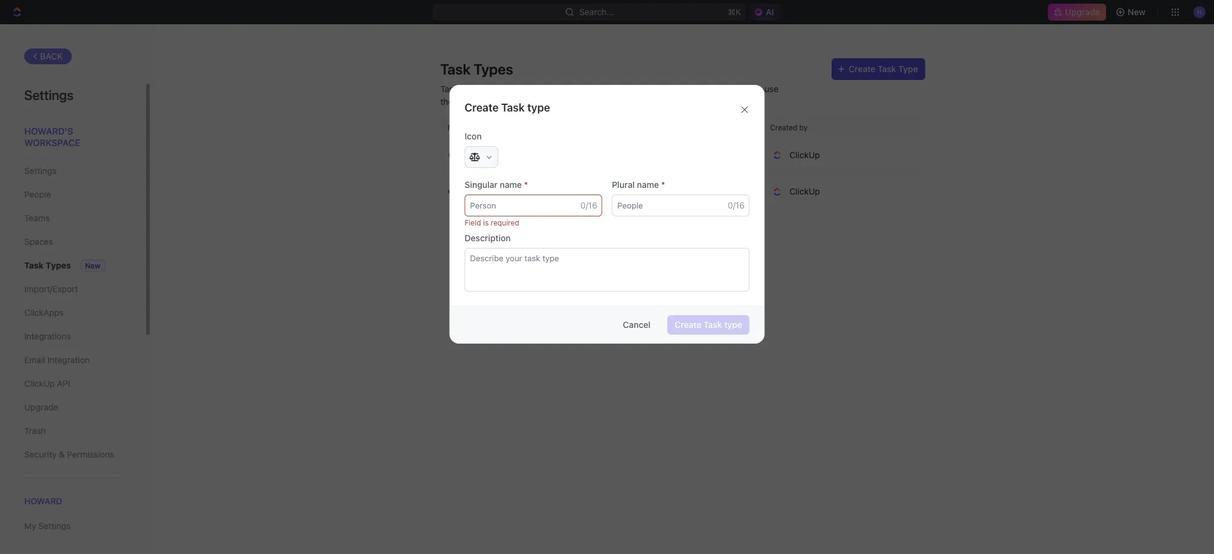 Task type: describe. For each thing, give the bounding box(es) containing it.
1 horizontal spatial for
[[515, 84, 526, 94]]

name
[[448, 123, 468, 132]]

clickup api link
[[24, 374, 121, 394]]

types inside the settings "element"
[[46, 260, 71, 270]]

description
[[465, 233, 511, 243]]

clickup for milestone
[[790, 186, 820, 196]]

settings element
[[0, 24, 152, 554]]

my settings
[[24, 521, 71, 531]]

task types inside the settings "element"
[[24, 260, 71, 270]]

0 horizontal spatial type
[[528, 101, 550, 114]]

icon
[[465, 131, 482, 141]]

teams link
[[24, 208, 121, 229]]

search...
[[580, 7, 614, 17]]

singular
[[465, 180, 498, 190]]

settings link
[[24, 161, 121, 181]]

clickapps
[[24, 308, 64, 318]]

new button
[[1111, 2, 1153, 22]]

clickup for task
[[790, 150, 820, 160]]

0 vertical spatial create
[[849, 64, 876, 74]]

trash
[[24, 426, 46, 436]]

0 vertical spatial types
[[474, 61, 513, 78]]

anything
[[528, 84, 562, 94]]

0 vertical spatial upgrade link
[[1049, 4, 1106, 21]]

People field
[[612, 195, 750, 216]]

create task type button
[[668, 315, 750, 335]]

epics,
[[518, 96, 541, 106]]

spaces link
[[24, 232, 121, 252]]

type inside button
[[725, 320, 743, 330]]

1 vertical spatial for
[[463, 96, 474, 106]]

import/export link
[[24, 279, 121, 300]]

can
[[465, 84, 479, 94]]

Describe your task type text field
[[465, 248, 750, 292]]

settings inside "link"
[[38, 521, 71, 531]]

tasks can be used for anything in clickup. customize names and icons of tasks to use them for things like epics, customers, people, invoices, 1on1s.
[[441, 84, 779, 106]]

singular name *
[[465, 180, 528, 190]]

1 horizontal spatial task types
[[441, 61, 513, 78]]

workspace
[[24, 137, 80, 148]]

1 0/16 from the left
[[581, 200, 598, 210]]

(default)
[[488, 151, 517, 159]]

0 horizontal spatial create task type
[[465, 101, 550, 114]]

howard
[[24, 496, 62, 506]]

1 vertical spatial upgrade link
[[24, 397, 121, 418]]

* for singular name
[[524, 180, 528, 190]]

names
[[652, 84, 678, 94]]

upgrade inside the settings "element"
[[24, 402, 58, 412]]

required
[[491, 218, 520, 227]]

back link
[[24, 49, 72, 64]]

field is required
[[465, 218, 520, 227]]

task (default)
[[467, 150, 517, 160]]

my settings link
[[24, 516, 121, 537]]

invoices,
[[622, 96, 657, 106]]

security & permissions link
[[24, 444, 121, 465]]

task inside the settings "element"
[[24, 260, 44, 270]]

customers,
[[544, 96, 589, 106]]

create task type button
[[832, 58, 926, 80]]



Task type: vqa. For each thing, say whether or not it's contained in the screenshot.
Greg within the Greg Robinson's Workspace
no



Task type: locate. For each thing, give the bounding box(es) containing it.
1 horizontal spatial upgrade
[[1066, 7, 1100, 17]]

name right plural at top
[[637, 180, 659, 190]]

howard's
[[24, 126, 73, 136]]

cancel button
[[616, 315, 658, 335]]

plural
[[612, 180, 635, 190]]

plural name *
[[612, 180, 665, 190]]

email integration
[[24, 355, 90, 365]]

1 horizontal spatial create
[[675, 320, 702, 330]]

them
[[441, 96, 461, 106]]

0 horizontal spatial task types
[[24, 260, 71, 270]]

types up be
[[474, 61, 513, 78]]

task types up can
[[441, 61, 513, 78]]

types
[[474, 61, 513, 78], [46, 260, 71, 270]]

settings right my
[[38, 521, 71, 531]]

0 horizontal spatial *
[[524, 180, 528, 190]]

0 vertical spatial type
[[528, 101, 550, 114]]

security
[[24, 450, 57, 460]]

and
[[680, 84, 695, 94]]

upgrade link
[[1049, 4, 1106, 21], [24, 397, 121, 418]]

task types up import/export
[[24, 260, 71, 270]]

name
[[500, 180, 522, 190], [637, 180, 659, 190]]

email integration link
[[24, 350, 121, 371]]

1 horizontal spatial type
[[725, 320, 743, 330]]

create
[[849, 64, 876, 74], [465, 101, 499, 114], [675, 320, 702, 330]]

teams
[[24, 213, 50, 223]]

security & permissions
[[24, 450, 114, 460]]

create left type
[[849, 64, 876, 74]]

clickup inside 'link'
[[24, 379, 55, 389]]

integrations link
[[24, 326, 121, 347]]

upgrade down clickup api
[[24, 402, 58, 412]]

&
[[59, 450, 65, 460]]

upgrade link left "new" button
[[1049, 4, 1106, 21]]

things
[[476, 96, 500, 106]]

2 vertical spatial create
[[675, 320, 702, 330]]

people,
[[591, 96, 620, 106]]

0 vertical spatial for
[[515, 84, 526, 94]]

* up person field
[[524, 180, 528, 190]]

0 vertical spatial settings
[[24, 87, 74, 102]]

2 * from the left
[[661, 180, 665, 190]]

create down be
[[465, 101, 499, 114]]

1 name from the left
[[500, 180, 522, 190]]

settings up people
[[24, 166, 57, 176]]

1 horizontal spatial types
[[474, 61, 513, 78]]

field
[[465, 218, 481, 227]]

permissions
[[67, 450, 114, 460]]

2 vertical spatial clickup
[[24, 379, 55, 389]]

0 horizontal spatial types
[[46, 260, 71, 270]]

types up import/export
[[46, 260, 71, 270]]

1 vertical spatial clickup
[[790, 186, 820, 196]]

2 tasks from the left
[[730, 84, 752, 94]]

icons
[[697, 84, 718, 94]]

new
[[1128, 7, 1146, 17], [85, 262, 101, 270]]

scale balanced image
[[470, 153, 480, 161]]

1 horizontal spatial name
[[637, 180, 659, 190]]

api
[[57, 379, 70, 389]]

1 horizontal spatial *
[[661, 180, 665, 190]]

my
[[24, 521, 36, 531]]

create task type inside button
[[675, 320, 743, 330]]

1 vertical spatial settings
[[24, 166, 57, 176]]

name for plural
[[637, 180, 659, 190]]

create task type
[[849, 64, 918, 74]]

task types
[[441, 61, 513, 78], [24, 260, 71, 270]]

0 vertical spatial upgrade
[[1066, 7, 1100, 17]]

* for plural name
[[661, 180, 665, 190]]

task
[[441, 61, 471, 78], [878, 64, 897, 74], [501, 101, 525, 114], [467, 150, 486, 160], [24, 260, 44, 270], [704, 320, 722, 330]]

in
[[564, 84, 571, 94]]

1 vertical spatial create
[[465, 101, 499, 114]]

created by
[[770, 123, 808, 132]]

created
[[770, 123, 798, 132]]

settings up howard's
[[24, 87, 74, 102]]

1 horizontal spatial new
[[1128, 7, 1146, 17]]

0 horizontal spatial 0/16
[[581, 200, 598, 210]]

1 vertical spatial new
[[85, 262, 101, 270]]

by
[[800, 123, 808, 132]]

upgrade left "new" button
[[1066, 7, 1100, 17]]

clickapps link
[[24, 303, 121, 323]]

import/export
[[24, 284, 78, 294]]

0 horizontal spatial tasks
[[441, 84, 463, 94]]

*
[[524, 180, 528, 190], [661, 180, 665, 190]]

1 horizontal spatial create task type
[[675, 320, 743, 330]]

milestone
[[467, 186, 506, 196]]

1 * from the left
[[524, 180, 528, 190]]

1 horizontal spatial tasks
[[730, 84, 752, 94]]

1 vertical spatial type
[[725, 320, 743, 330]]

be
[[481, 84, 491, 94]]

integration
[[47, 355, 90, 365]]

spaces
[[24, 237, 53, 247]]

for
[[515, 84, 526, 94], [463, 96, 474, 106]]

0 horizontal spatial create
[[465, 101, 499, 114]]

tasks left to
[[730, 84, 752, 94]]

type
[[899, 64, 918, 74]]

name right singular
[[500, 180, 522, 190]]

settings
[[24, 87, 74, 102], [24, 166, 57, 176], [38, 521, 71, 531]]

tasks up them
[[441, 84, 463, 94]]

clickup
[[790, 150, 820, 160], [790, 186, 820, 196], [24, 379, 55, 389]]

create task type
[[465, 101, 550, 114], [675, 320, 743, 330]]

2 0/16 from the left
[[728, 200, 745, 210]]

email
[[24, 355, 45, 365]]

0 horizontal spatial new
[[85, 262, 101, 270]]

0 horizontal spatial name
[[500, 180, 522, 190]]

2 vertical spatial settings
[[38, 521, 71, 531]]

trash link
[[24, 421, 121, 441]]

cancel
[[623, 320, 651, 330]]

1 horizontal spatial upgrade link
[[1049, 4, 1106, 21]]

0 vertical spatial create task type
[[465, 101, 550, 114]]

create right cancel
[[675, 320, 702, 330]]

1 vertical spatial create task type
[[675, 320, 743, 330]]

upgrade link up trash link
[[24, 397, 121, 418]]

people link
[[24, 184, 121, 205]]

tasks
[[441, 84, 463, 94], [730, 84, 752, 94]]

2 horizontal spatial create
[[849, 64, 876, 74]]

1 vertical spatial task types
[[24, 260, 71, 270]]

1 horizontal spatial 0/16
[[728, 200, 745, 210]]

⌘k
[[728, 7, 741, 17]]

new inside button
[[1128, 7, 1146, 17]]

howard's workspace
[[24, 126, 80, 148]]

to
[[755, 84, 763, 94]]

clickup api
[[24, 379, 70, 389]]

1 tasks from the left
[[441, 84, 463, 94]]

use
[[765, 84, 779, 94]]

type
[[528, 101, 550, 114], [725, 320, 743, 330]]

0 horizontal spatial for
[[463, 96, 474, 106]]

like
[[502, 96, 516, 106]]

for down can
[[463, 96, 474, 106]]

0/16
[[581, 200, 598, 210], [728, 200, 745, 210]]

1 vertical spatial types
[[46, 260, 71, 270]]

people
[[24, 190, 51, 200]]

clickup.
[[573, 84, 606, 94]]

of
[[720, 84, 728, 94]]

for up epics,
[[515, 84, 526, 94]]

0 horizontal spatial upgrade link
[[24, 397, 121, 418]]

is
[[483, 218, 489, 227]]

0 vertical spatial task types
[[441, 61, 513, 78]]

customize
[[608, 84, 650, 94]]

back
[[40, 51, 63, 61]]

0 horizontal spatial upgrade
[[24, 402, 58, 412]]

used
[[494, 84, 513, 94]]

integrations
[[24, 331, 71, 341]]

0 vertical spatial clickup
[[790, 150, 820, 160]]

name for singular
[[500, 180, 522, 190]]

0 vertical spatial new
[[1128, 7, 1146, 17]]

1on1s.
[[659, 96, 683, 106]]

upgrade
[[1066, 7, 1100, 17], [24, 402, 58, 412]]

Person field
[[465, 195, 602, 216]]

1 vertical spatial upgrade
[[24, 402, 58, 412]]

new inside the settings "element"
[[85, 262, 101, 270]]

2 name from the left
[[637, 180, 659, 190]]

* up people field
[[661, 180, 665, 190]]



